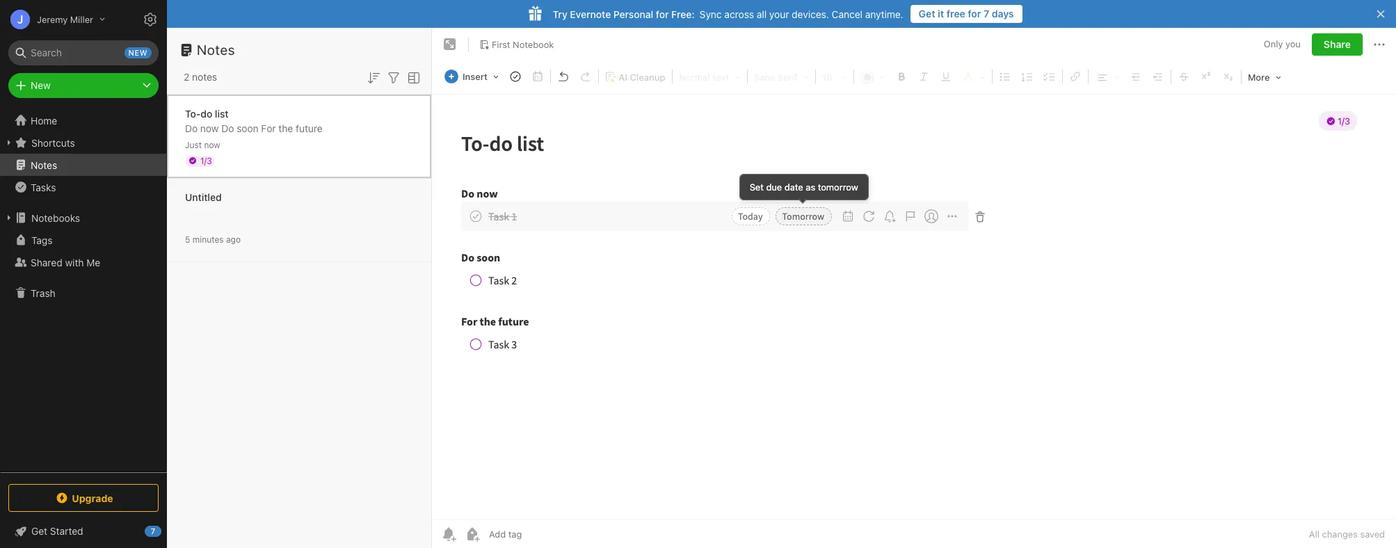 Task type: locate. For each thing, give the bounding box(es) containing it.
devices.
[[792, 8, 829, 20]]

now inside the to-do list do now do soon for the future
[[200, 122, 219, 134]]

do down to-
[[185, 122, 198, 134]]

home
[[31, 114, 57, 126]]

free
[[947, 8, 966, 19]]

days
[[992, 8, 1014, 19]]

notes
[[192, 71, 217, 83]]

1 do from the left
[[185, 122, 198, 134]]

me
[[86, 256, 100, 268]]

click to collapse image
[[162, 523, 172, 539]]

personal
[[614, 8, 654, 20]]

first notebook button
[[475, 35, 559, 54]]

Help and Learning task checklist field
[[0, 521, 167, 543]]

7 inside get it free for 7 days button
[[984, 8, 990, 19]]

note list element
[[167, 28, 432, 548]]

shortcuts
[[31, 137, 75, 149]]

you
[[1286, 38, 1301, 50]]

2
[[184, 71, 189, 83]]

for
[[261, 122, 276, 134]]

0 vertical spatial get
[[919, 8, 936, 19]]

all
[[757, 8, 767, 20]]

notes
[[197, 42, 235, 58], [31, 159, 57, 171]]

soon
[[237, 122, 259, 134]]

started
[[50, 525, 83, 537]]

get inside button
[[919, 8, 936, 19]]

only you
[[1264, 38, 1301, 50]]

now
[[200, 122, 219, 134], [204, 140, 220, 150]]

tree
[[0, 109, 167, 472]]

alignment image
[[1091, 68, 1125, 86]]

expand note image
[[442, 36, 459, 53]]

7 left click to collapse image on the left bottom
[[151, 527, 155, 536]]

for left free: at the top left of the page
[[656, 8, 669, 20]]

Font family field
[[749, 67, 814, 86]]

1 vertical spatial get
[[31, 525, 47, 537]]

1 horizontal spatial 7
[[984, 8, 990, 19]]

notebooks link
[[0, 207, 166, 229]]

try
[[553, 8, 568, 20]]

1 vertical spatial now
[[204, 140, 220, 150]]

1 for from the left
[[968, 8, 982, 19]]

Sort options field
[[365, 68, 382, 86]]

cancel
[[832, 8, 863, 20]]

notes up notes
[[197, 42, 235, 58]]

get left started at the left bottom
[[31, 525, 47, 537]]

upgrade
[[72, 492, 113, 504]]

all changes saved
[[1310, 529, 1386, 540]]

jeremy miller
[[37, 14, 93, 25]]

free:
[[672, 8, 695, 20]]

expand notebooks image
[[3, 212, 15, 223]]

now up 1/3
[[204, 140, 220, 150]]

untitled
[[185, 191, 222, 203]]

now down do
[[200, 122, 219, 134]]

across
[[725, 8, 754, 20]]

0 vertical spatial 7
[[984, 8, 990, 19]]

just now
[[185, 140, 220, 150]]

7 inside "help and learning task checklist" field
[[151, 527, 155, 536]]

get for get it free for 7 days
[[919, 8, 936, 19]]

for for free:
[[656, 8, 669, 20]]

saved
[[1361, 529, 1386, 540]]

notes inside note list 'element'
[[197, 42, 235, 58]]

1 horizontal spatial get
[[919, 8, 936, 19]]

do
[[185, 122, 198, 134], [221, 122, 234, 134]]

Font color field
[[856, 67, 891, 86]]

shared with me link
[[0, 251, 166, 273]]

0 horizontal spatial do
[[185, 122, 198, 134]]

More field
[[1244, 67, 1286, 87]]

0 vertical spatial notes
[[197, 42, 235, 58]]

0 horizontal spatial notes
[[31, 159, 57, 171]]

7 left days at right top
[[984, 8, 990, 19]]

Insert field
[[441, 67, 504, 86]]

shared with me
[[31, 256, 100, 268]]

undo image
[[554, 67, 573, 86]]

0 horizontal spatial 7
[[151, 527, 155, 536]]

0 vertical spatial now
[[200, 122, 219, 134]]

notes up tasks
[[31, 159, 57, 171]]

insert
[[463, 71, 488, 82]]

get it free for 7 days
[[919, 8, 1014, 19]]

changes
[[1323, 529, 1358, 540]]

2 for from the left
[[656, 8, 669, 20]]

add tag image
[[464, 526, 481, 543]]

highlight image
[[958, 68, 990, 86]]

for right free
[[968, 8, 982, 19]]

1 vertical spatial 7
[[151, 527, 155, 536]]

first notebook
[[492, 39, 554, 50]]

1 horizontal spatial notes
[[197, 42, 235, 58]]

settings image
[[142, 11, 159, 28]]

font color image
[[857, 68, 890, 86]]

1/3
[[200, 156, 212, 166]]

1 horizontal spatial do
[[221, 122, 234, 134]]

font family image
[[750, 68, 813, 86]]

Account field
[[0, 6, 105, 33]]

notes link
[[0, 154, 166, 176]]

share
[[1324, 38, 1351, 50]]

for
[[968, 8, 982, 19], [656, 8, 669, 20]]

1 vertical spatial notes
[[31, 159, 57, 171]]

do down list
[[221, 122, 234, 134]]

anytime.
[[866, 8, 904, 20]]

list
[[215, 108, 229, 119]]

for inside button
[[968, 8, 982, 19]]

get
[[919, 8, 936, 19], [31, 525, 47, 537]]

notebook
[[513, 39, 554, 50]]

get left it
[[919, 8, 936, 19]]

get it free for 7 days button
[[911, 5, 1023, 23]]

jeremy
[[37, 14, 68, 25]]

0 horizontal spatial get
[[31, 525, 47, 537]]

1 horizontal spatial for
[[968, 8, 982, 19]]

View options field
[[402, 68, 422, 86]]

5 minutes ago
[[185, 234, 241, 245]]

7
[[984, 8, 990, 19], [151, 527, 155, 536]]

add filters image
[[386, 69, 402, 86]]

0 horizontal spatial for
[[656, 8, 669, 20]]

get inside "help and learning task checklist" field
[[31, 525, 47, 537]]



Task type: describe. For each thing, give the bounding box(es) containing it.
tasks
[[31, 181, 56, 193]]

Highlight field
[[958, 67, 991, 86]]

note window element
[[432, 28, 1397, 548]]

Add tag field
[[488, 528, 592, 541]]

2 notes
[[184, 71, 217, 83]]

for for 7
[[968, 8, 982, 19]]

all
[[1310, 529, 1320, 540]]

tags
[[31, 234, 52, 246]]

ago
[[226, 234, 241, 245]]

minutes
[[193, 234, 224, 245]]

your
[[770, 8, 789, 20]]

Alignment field
[[1090, 67, 1125, 86]]

share button
[[1312, 33, 1363, 56]]

new button
[[8, 73, 159, 98]]

more actions image
[[1372, 36, 1388, 53]]

5
[[185, 234, 190, 245]]

get started
[[31, 525, 83, 537]]

new search field
[[18, 40, 152, 65]]

more
[[1248, 72, 1270, 83]]

try evernote personal for free: sync across all your devices. cancel anytime.
[[553, 8, 904, 20]]

font size image
[[818, 68, 852, 86]]

future
[[296, 122, 323, 134]]

add a reminder image
[[440, 526, 457, 543]]

first
[[492, 39, 510, 50]]

new
[[128, 48, 148, 57]]

notebooks
[[31, 212, 80, 224]]

upgrade button
[[8, 484, 159, 512]]

shortcuts button
[[0, 132, 166, 154]]

trash link
[[0, 282, 166, 304]]

with
[[65, 256, 84, 268]]

home link
[[0, 109, 167, 132]]

shared
[[31, 256, 62, 268]]

evernote
[[570, 8, 611, 20]]

Font size field
[[818, 67, 852, 86]]

to-do list do now do soon for the future
[[185, 108, 323, 134]]

task image
[[506, 67, 525, 86]]

notes inside tree
[[31, 159, 57, 171]]

tasks button
[[0, 176, 166, 198]]

Search text field
[[18, 40, 149, 65]]

Heading level field
[[674, 67, 746, 86]]

the
[[279, 122, 293, 134]]

heading level image
[[675, 68, 745, 86]]

Note Editor text field
[[432, 95, 1397, 520]]

it
[[938, 8, 944, 19]]

to-
[[185, 108, 201, 119]]

just
[[185, 140, 202, 150]]

sync
[[700, 8, 722, 20]]

tags button
[[0, 229, 166, 251]]

More actions field
[[1372, 33, 1388, 56]]

get for get started
[[31, 525, 47, 537]]

miller
[[70, 14, 93, 25]]

only
[[1264, 38, 1284, 50]]

new
[[31, 79, 51, 91]]

do
[[201, 108, 212, 119]]

trash
[[31, 287, 55, 299]]

2 do from the left
[[221, 122, 234, 134]]

Add filters field
[[386, 68, 402, 86]]

tree containing home
[[0, 109, 167, 472]]



Task type: vqa. For each thing, say whether or not it's contained in the screenshot.
2
yes



